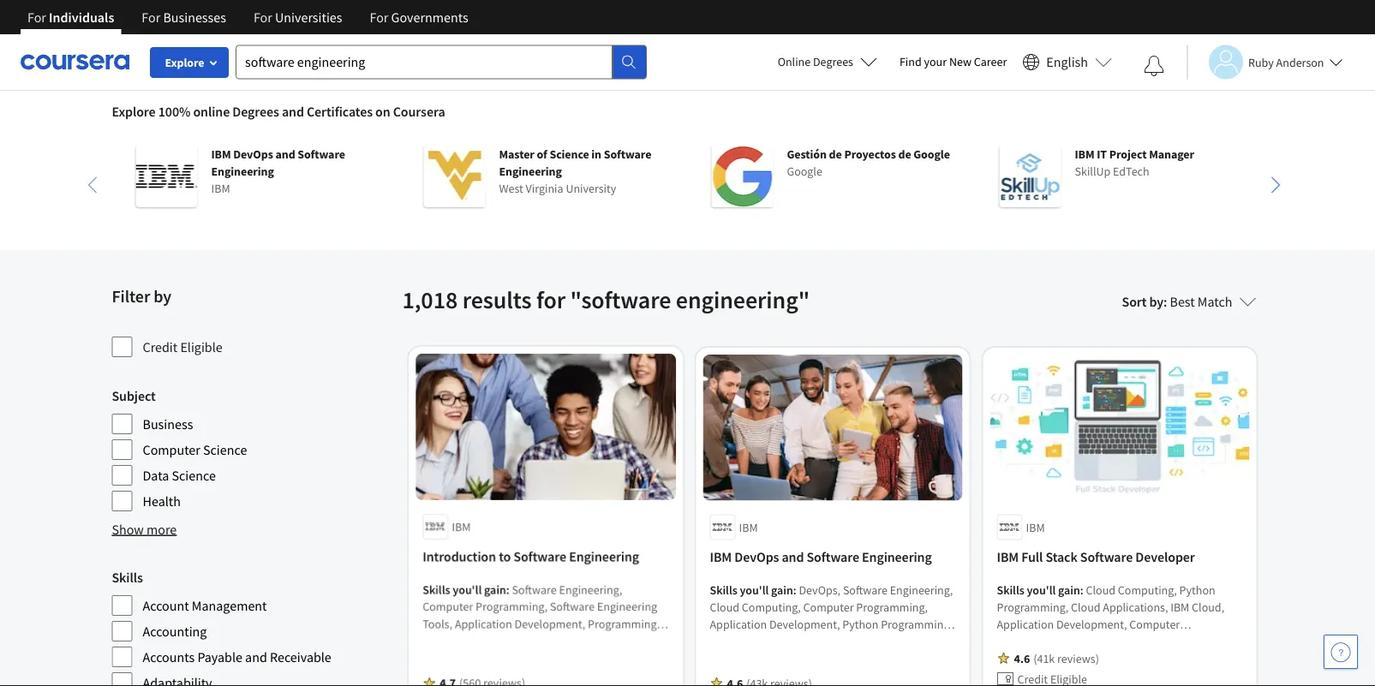 Task type: locate. For each thing, give the bounding box(es) containing it.
and inside 'skills' group
[[245, 649, 267, 666]]

2 for from the left
[[142, 9, 160, 26]]

devops for ibm devops and software engineering ibm
[[233, 147, 273, 162]]

show
[[112, 521, 144, 538]]

science down computer science
[[172, 467, 216, 484]]

certificates
[[307, 103, 373, 120]]

: for ibm devops and software engineering
[[793, 582, 797, 598]]

0 horizontal spatial explore
[[112, 103, 156, 120]]

health
[[143, 493, 181, 510]]

1 horizontal spatial google
[[914, 147, 950, 162]]

4.6
[[1014, 651, 1030, 666]]

: down to
[[506, 581, 510, 597]]

science left in
[[550, 147, 589, 162]]

: down ibm devops and software engineering
[[793, 582, 797, 598]]

1 horizontal spatial you'll
[[740, 582, 769, 598]]

3 for from the left
[[254, 9, 272, 26]]

skills you'll gain : down full
[[997, 582, 1086, 598]]

it
[[1097, 147, 1107, 162]]

introduction
[[422, 547, 496, 565]]

science inside master of science in software engineering west virginia university
[[550, 147, 589, 162]]

data science
[[143, 467, 216, 484]]

sort
[[1122, 293, 1147, 310]]

businesses
[[163, 9, 226, 26]]

google right proyectos
[[914, 147, 950, 162]]

1 horizontal spatial skills you'll gain :
[[710, 582, 799, 598]]

on
[[375, 103, 390, 120]]

skills for introduction to software engineering
[[422, 581, 450, 597]]

for individuals
[[27, 9, 114, 26]]

and inside ibm devops and software engineering link
[[782, 549, 804, 566]]

explore for explore 100% online degrees and certificates on coursera
[[112, 103, 156, 120]]

banner navigation
[[14, 0, 482, 34]]

: for introduction to software engineering
[[506, 581, 510, 597]]

1 vertical spatial science
[[203, 441, 247, 458]]

1 vertical spatial degrees
[[232, 103, 279, 120]]

edtech
[[1113, 164, 1150, 179]]

google image
[[712, 146, 773, 207]]

1 horizontal spatial de
[[898, 147, 911, 162]]

engineering
[[211, 164, 274, 179], [499, 164, 562, 179], [570, 547, 641, 565], [862, 549, 932, 566]]

explore for explore
[[165, 55, 204, 70]]

0 horizontal spatial gain
[[484, 581, 506, 597]]

you'll
[[452, 581, 482, 597], [740, 582, 769, 598], [1027, 582, 1056, 598]]

de right gestión
[[829, 147, 842, 162]]

and inside ibm devops and software engineering ibm
[[275, 147, 295, 162]]

0 vertical spatial science
[[550, 147, 589, 162]]

by right sort
[[1150, 293, 1164, 310]]

subject
[[112, 387, 156, 404]]

by right filter
[[154, 286, 171, 307]]

by for filter
[[154, 286, 171, 307]]

de
[[829, 147, 842, 162], [898, 147, 911, 162]]

2 horizontal spatial gain
[[1058, 582, 1081, 598]]

4 for from the left
[[370, 9, 389, 26]]

0 horizontal spatial degrees
[[232, 103, 279, 120]]

for left "individuals"
[[27, 9, 46, 26]]

reviews)
[[1058, 651, 1099, 666]]

1 vertical spatial devops
[[735, 549, 779, 566]]

google down gestión
[[787, 164, 823, 179]]

google
[[914, 147, 950, 162], [787, 164, 823, 179]]

skills for ibm full stack software developer
[[997, 582, 1025, 598]]

for
[[536, 285, 566, 315]]

developer
[[1136, 549, 1195, 566]]

explore
[[165, 55, 204, 70], [112, 103, 156, 120]]

you'll down full
[[1027, 582, 1056, 598]]

for left universities
[[254, 9, 272, 26]]

find
[[900, 54, 922, 69]]

1 vertical spatial explore
[[112, 103, 156, 120]]

gain for software
[[484, 581, 506, 597]]

for left businesses
[[142, 9, 160, 26]]

sort by : best match
[[1122, 293, 1233, 310]]

for businesses
[[142, 9, 226, 26]]

2 vertical spatial science
[[172, 467, 216, 484]]

"software
[[570, 285, 671, 315]]

0 horizontal spatial devops
[[233, 147, 273, 162]]

0 horizontal spatial you'll
[[452, 581, 482, 597]]

university
[[566, 181, 616, 196]]

devops inside ibm devops and software engineering ibm
[[233, 147, 273, 162]]

degrees
[[813, 54, 853, 69], [232, 103, 279, 120]]

software for ibm devops and software engineering
[[807, 549, 860, 566]]

account
[[143, 597, 189, 614]]

for left governments
[[370, 9, 389, 26]]

for
[[27, 9, 46, 26], [142, 9, 160, 26], [254, 9, 272, 26], [370, 9, 389, 26]]

degrees right online
[[232, 103, 279, 120]]

ruby
[[1249, 54, 1274, 70]]

0 horizontal spatial skills you'll gain :
[[422, 581, 512, 597]]

1,018
[[402, 285, 458, 315]]

payable
[[197, 649, 242, 666]]

0 vertical spatial google
[[914, 147, 950, 162]]

master of science in software engineering west virginia university
[[499, 147, 652, 196]]

accounting
[[143, 623, 207, 640]]

devops
[[233, 147, 273, 162], [735, 549, 779, 566]]

engineering"
[[676, 285, 810, 315]]

explore inside dropdown button
[[165, 55, 204, 70]]

ibm full stack software developer link
[[997, 547, 1243, 568]]

skills you'll gain :
[[422, 581, 512, 597], [710, 582, 799, 598], [997, 582, 1086, 598]]

skills you'll gain : down ibm devops and software engineering
[[710, 582, 799, 598]]

engineering inside ibm devops and software engineering ibm
[[211, 164, 274, 179]]

1 horizontal spatial devops
[[735, 549, 779, 566]]

gain down ibm devops and software engineering
[[771, 582, 793, 598]]

software
[[298, 147, 345, 162], [604, 147, 652, 162], [514, 547, 567, 565], [807, 549, 860, 566], [1080, 549, 1133, 566]]

ibm
[[211, 147, 231, 162], [1075, 147, 1095, 162], [211, 181, 230, 196], [451, 518, 471, 533], [739, 520, 758, 535], [1026, 520, 1045, 535], [710, 549, 732, 566], [997, 549, 1019, 566]]

ibm full stack software developer
[[997, 549, 1195, 566]]

2 horizontal spatial you'll
[[1027, 582, 1056, 598]]

skills inside group
[[112, 569, 143, 586]]

gain for stack
[[1058, 582, 1081, 598]]

0 vertical spatial explore
[[165, 55, 204, 70]]

gain for and
[[771, 582, 793, 598]]

of
[[537, 147, 547, 162]]

science up data science
[[203, 441, 247, 458]]

1 horizontal spatial explore
[[165, 55, 204, 70]]

business
[[143, 416, 193, 433]]

by
[[154, 286, 171, 307], [1150, 293, 1164, 310]]

online degrees button
[[764, 43, 891, 81]]

explore down for businesses at top
[[165, 55, 204, 70]]

1 horizontal spatial degrees
[[813, 54, 853, 69]]

master
[[499, 147, 535, 162]]

and for ibm devops and software engineering
[[782, 549, 804, 566]]

proyectos
[[844, 147, 896, 162]]

show more
[[112, 521, 177, 538]]

science for data science
[[172, 467, 216, 484]]

software inside ibm devops and software engineering ibm
[[298, 147, 345, 162]]

1 for from the left
[[27, 9, 46, 26]]

you'll for full
[[1027, 582, 1056, 598]]

accounts
[[143, 649, 195, 666]]

manager
[[1149, 147, 1195, 162]]

gain down to
[[484, 581, 506, 597]]

you'll down ibm devops and software engineering
[[740, 582, 769, 598]]

None search field
[[236, 45, 647, 79]]

online
[[778, 54, 811, 69]]

more
[[147, 521, 177, 538]]

: down ibm full stack software developer
[[1081, 582, 1084, 598]]

0 horizontal spatial google
[[787, 164, 823, 179]]

online degrees
[[778, 54, 853, 69]]

0 horizontal spatial de
[[829, 147, 842, 162]]

for for individuals
[[27, 9, 46, 26]]

match
[[1198, 293, 1233, 310]]

1 horizontal spatial gain
[[771, 582, 793, 598]]

english button
[[1016, 34, 1119, 90]]

2 horizontal spatial skills you'll gain :
[[997, 582, 1086, 598]]

show more button
[[112, 519, 177, 540]]

find your new career link
[[891, 51, 1016, 73]]

: left best
[[1164, 293, 1168, 310]]

1 vertical spatial google
[[787, 164, 823, 179]]

ibm devops and software engineering
[[710, 549, 932, 566]]

and for accounts payable and receivable
[[245, 649, 267, 666]]

gain down stack
[[1058, 582, 1081, 598]]

0 vertical spatial degrees
[[813, 54, 853, 69]]

english
[[1047, 54, 1088, 71]]

computer science
[[143, 441, 247, 458]]

you'll down introduction
[[452, 581, 482, 597]]

degrees right online on the top of page
[[813, 54, 853, 69]]

degrees inside "dropdown button"
[[813, 54, 853, 69]]

software inside master of science in software engineering west virginia university
[[604, 147, 652, 162]]

explore left 100%
[[112, 103, 156, 120]]

skills you'll gain : down introduction
[[422, 581, 512, 597]]

0 vertical spatial devops
[[233, 147, 273, 162]]

for universities
[[254, 9, 342, 26]]

gain
[[484, 581, 506, 597], [771, 582, 793, 598], [1058, 582, 1081, 598]]

best
[[1170, 293, 1195, 310]]

project
[[1110, 147, 1147, 162]]

0 horizontal spatial by
[[154, 286, 171, 307]]

de right proyectos
[[898, 147, 911, 162]]

virginia
[[526, 181, 564, 196]]

1 horizontal spatial by
[[1150, 293, 1164, 310]]



Task type: vqa. For each thing, say whether or not it's contained in the screenshot.
more
yes



Task type: describe. For each thing, give the bounding box(es) containing it.
science for computer science
[[203, 441, 247, 458]]

1,018 results for "software engineering"
[[402, 285, 810, 315]]

full
[[1022, 549, 1043, 566]]

skillup edtech image
[[1000, 146, 1061, 207]]

help center image
[[1331, 642, 1351, 662]]

2 de from the left
[[898, 147, 911, 162]]

introduction to software engineering
[[422, 547, 641, 565]]

universities
[[275, 9, 342, 26]]

west virginia university image
[[424, 146, 485, 207]]

career
[[974, 54, 1007, 69]]

What do you want to learn? text field
[[236, 45, 613, 79]]

for governments
[[370, 9, 468, 26]]

ibm inside ibm full stack software developer link
[[997, 549, 1019, 566]]

west
[[499, 181, 523, 196]]

individuals
[[49, 9, 114, 26]]

engineering inside master of science in software engineering west virginia university
[[499, 164, 562, 179]]

skillup
[[1075, 164, 1111, 179]]

governments
[[391, 9, 468, 26]]

ruby anderson button
[[1187, 45, 1343, 79]]

skills group
[[112, 567, 392, 686]]

ruby anderson
[[1249, 54, 1324, 70]]

stack
[[1046, 549, 1078, 566]]

software for ibm full stack software developer
[[1080, 549, 1133, 566]]

show notifications image
[[1144, 56, 1165, 76]]

gestión
[[787, 147, 827, 162]]

eligible
[[180, 339, 223, 356]]

1 de from the left
[[829, 147, 842, 162]]

you'll for to
[[452, 581, 482, 597]]

ibm it project manager skillup edtech
[[1075, 147, 1195, 179]]

find your new career
[[900, 54, 1007, 69]]

for for businesses
[[142, 9, 160, 26]]

ibm devops and software engineering link
[[710, 547, 956, 568]]

for for universities
[[254, 9, 272, 26]]

skills you'll gain : for full
[[997, 582, 1086, 598]]

ibm image
[[136, 146, 198, 207]]

coursera
[[393, 103, 445, 120]]

ibm devops and software engineering ibm
[[211, 147, 345, 196]]

(41k
[[1034, 651, 1055, 666]]

credit
[[143, 339, 178, 356]]

for for governments
[[370, 9, 389, 26]]

filter by
[[112, 286, 171, 307]]

skills you'll gain : for devops
[[710, 582, 799, 598]]

new
[[949, 54, 972, 69]]

receivable
[[270, 649, 331, 666]]

data
[[143, 467, 169, 484]]

devops for ibm devops and software engineering
[[735, 549, 779, 566]]

gestión de proyectos de google google
[[787, 147, 950, 179]]

in
[[592, 147, 602, 162]]

skills you'll gain : for to
[[422, 581, 512, 597]]

explore button
[[150, 47, 229, 78]]

introduction to software engineering link
[[422, 545, 672, 566]]

filter
[[112, 286, 150, 307]]

100%
[[158, 103, 191, 120]]

coursera image
[[21, 48, 129, 76]]

skills for ibm devops and software engineering
[[710, 582, 738, 598]]

to
[[499, 547, 511, 565]]

4.6 (41k reviews)
[[1014, 651, 1099, 666]]

online
[[193, 103, 230, 120]]

accounts payable and receivable
[[143, 649, 331, 666]]

subject group
[[112, 386, 392, 512]]

and for ibm devops and software engineering ibm
[[275, 147, 295, 162]]

credit eligible
[[143, 339, 223, 356]]

anderson
[[1277, 54, 1324, 70]]

computer
[[143, 441, 200, 458]]

software for ibm devops and software engineering ibm
[[298, 147, 345, 162]]

ibm inside ibm devops and software engineering link
[[710, 549, 732, 566]]

ibm inside "ibm it project manager skillup edtech"
[[1075, 147, 1095, 162]]

explore 100% online degrees and certificates on coursera
[[112, 103, 445, 120]]

: for ibm full stack software developer
[[1081, 582, 1084, 598]]

your
[[924, 54, 947, 69]]

results
[[462, 285, 532, 315]]

you'll for devops
[[740, 582, 769, 598]]

management
[[192, 597, 267, 614]]

by for sort
[[1150, 293, 1164, 310]]

account management
[[143, 597, 267, 614]]



